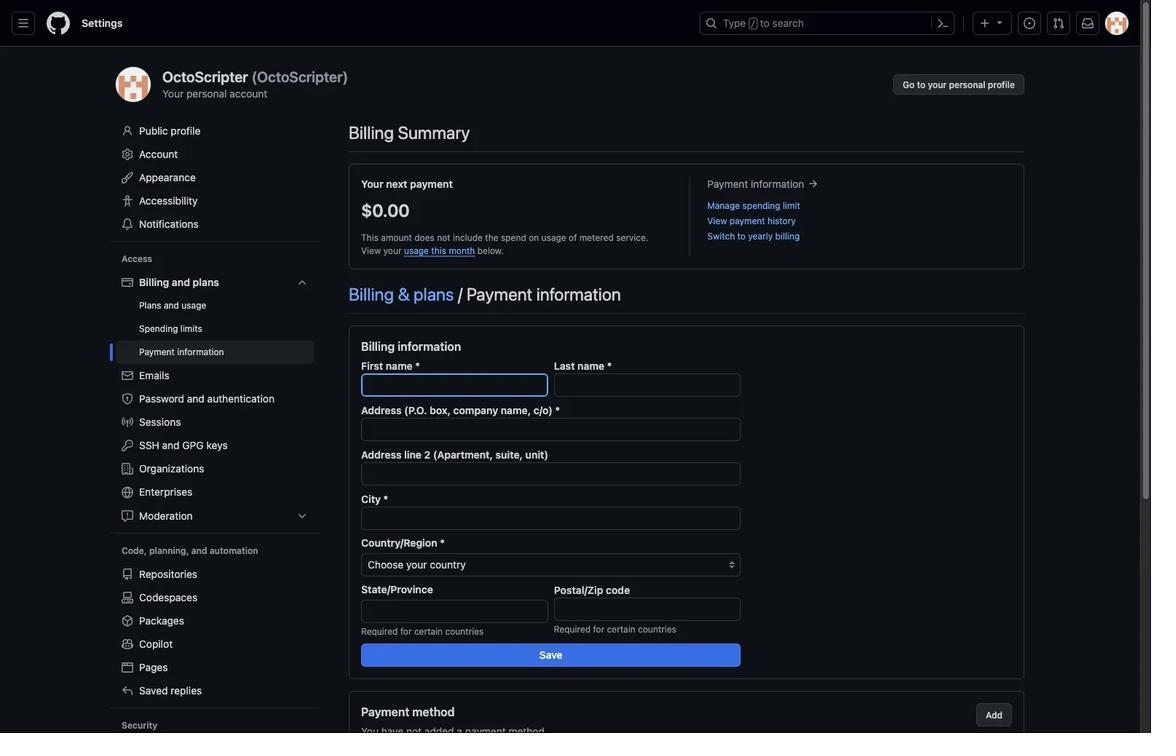 Task type: describe. For each thing, give the bounding box(es) containing it.
required for state/province
[[361, 627, 398, 637]]

Postal/Zip code text field
[[554, 598, 741, 621]]

include
[[453, 232, 483, 243]]

1 horizontal spatial payment information link
[[708, 178, 819, 190]]

billing and plans button
[[116, 271, 314, 294]]

globe image
[[122, 487, 133, 499]]

1 vertical spatial /
[[458, 284, 463, 305]]

plans and usage
[[139, 301, 206, 311]]

address line 2 (apartment, suite, unit)
[[361, 449, 549, 461]]

below.
[[478, 246, 504, 256]]

add
[[986, 710, 1003, 721]]

repositories
[[139, 569, 198, 581]]

billing & plans link
[[349, 284, 454, 305]]

account
[[230, 87, 268, 99]]

usage this month link
[[404, 246, 475, 256]]

arrow right image
[[808, 178, 819, 190]]

accessibility link
[[116, 189, 314, 213]]

* right last
[[607, 360, 612, 372]]

&
[[398, 284, 410, 305]]

not
[[437, 232, 451, 243]]

pages
[[139, 662, 168, 674]]

shield lock image
[[122, 393, 133, 405]]

this
[[361, 232, 379, 243]]

plus image
[[980, 17, 992, 29]]

add button
[[977, 704, 1013, 727]]

company
[[454, 404, 498, 416]]

certain for state/province
[[415, 627, 443, 637]]

spending
[[139, 324, 178, 334]]

enterprises link
[[116, 481, 314, 505]]

password
[[139, 393, 184, 405]]

automation
[[210, 546, 258, 556]]

go to your personal profile
[[903, 79, 1016, 90]]

next
[[386, 178, 408, 190]]

address for address line 2 (apartment, suite, unit)
[[361, 449, 402, 461]]

command palette image
[[938, 17, 949, 29]]

octoscripter (octoscripter) your personal account
[[162, 68, 348, 99]]

billing for billing information
[[361, 340, 395, 354]]

information up first name *
[[398, 340, 461, 354]]

first
[[361, 360, 383, 372]]

c/o)
[[534, 404, 553, 416]]

bell image
[[122, 219, 133, 230]]

usage this month below.
[[404, 246, 504, 256]]

postal/zip
[[554, 584, 604, 596]]

name,
[[501, 404, 531, 416]]

1 vertical spatial profile
[[171, 125, 201, 137]]

person image
[[122, 125, 133, 137]]

replies
[[171, 685, 202, 697]]

1 horizontal spatial your
[[929, 79, 947, 90]]

plans
[[139, 301, 161, 311]]

this
[[432, 246, 447, 256]]

copilot image
[[122, 639, 133, 651]]

spending limits link
[[116, 318, 314, 341]]

countries for postal/zip code
[[638, 624, 677, 635]]

manage spending limit link
[[708, 200, 801, 211]]

personal for to
[[950, 79, 986, 90]]

2
[[424, 449, 431, 461]]

payment down below. in the top left of the page
[[467, 284, 533, 305]]

gpg
[[182, 440, 204, 452]]

repositories link
[[116, 563, 314, 586]]

on
[[529, 232, 539, 243]]

public
[[139, 125, 168, 137]]

history
[[768, 216, 796, 226]]

metered
[[580, 232, 614, 243]]

billing summary
[[349, 122, 470, 143]]

packages link
[[116, 610, 314, 633]]

State/Province text field
[[361, 600, 548, 624]]

box,
[[430, 404, 451, 416]]

unit)
[[526, 449, 549, 461]]

and for usage
[[164, 301, 179, 311]]

go to your personal profile link
[[894, 74, 1025, 95]]

address (p.o. box, company name, c/o) *
[[361, 404, 560, 416]]

code
[[606, 584, 630, 596]]

organizations
[[139, 463, 204, 475]]

copilot
[[139, 639, 173, 651]]

broadcast image
[[122, 417, 133, 428]]

notifications
[[139, 218, 199, 230]]

personal for (octoscripter)
[[186, 87, 227, 99]]

1 vertical spatial your
[[361, 178, 384, 190]]

required for certain countries for state/province
[[361, 627, 484, 637]]

plans for &
[[414, 284, 454, 305]]

usage inside this amount does not include the spend on usage of metered service. view your
[[542, 232, 567, 243]]

billing & plans / payment information
[[349, 284, 621, 305]]

organization image
[[122, 463, 133, 475]]

billing for billing summary
[[349, 122, 394, 143]]

billing and plans
[[139, 276, 219, 289]]

required for postal/zip code
[[554, 624, 591, 635]]

codespaces link
[[116, 586, 314, 610]]

* right c/o)
[[556, 404, 560, 416]]

* right country/region
[[440, 537, 445, 549]]

and for authentication
[[187, 393, 205, 405]]

this amount does not include the spend on usage of metered service. view your
[[361, 232, 649, 256]]

ssh and gpg keys
[[139, 440, 228, 452]]

city *
[[361, 493, 388, 505]]

saved
[[139, 685, 168, 697]]

package image
[[122, 616, 133, 627]]

account link
[[116, 143, 314, 166]]

0 vertical spatial profile
[[989, 79, 1016, 90]]

chevron down image
[[297, 277, 308, 289]]

payment up manage
[[708, 178, 749, 190]]

your next payment
[[361, 178, 453, 190]]

(p.o.
[[404, 404, 427, 416]]

billing
[[776, 231, 800, 241]]

payment inside billing and plans list
[[139, 347, 175, 357]]

mail image
[[122, 370, 133, 382]]

search
[[773, 17, 805, 29]]

enterprises
[[139, 486, 193, 498]]

spend
[[501, 232, 527, 243]]

month
[[449, 246, 475, 256]]

suite,
[[496, 449, 523, 461]]

settings
[[82, 17, 123, 29]]

gear image
[[122, 149, 133, 160]]

0 vertical spatial to
[[761, 17, 770, 29]]

issue opened image
[[1024, 17, 1036, 29]]



Task type: locate. For each thing, give the bounding box(es) containing it.
state/province
[[361, 584, 433, 596]]

your right go
[[929, 79, 947, 90]]

packages
[[139, 615, 184, 627]]

ssh and gpg keys link
[[116, 434, 314, 458]]

your left next
[[361, 178, 384, 190]]

0 horizontal spatial required
[[361, 627, 398, 637]]

@octoscripter image
[[116, 67, 151, 102]]

payment information link down the limits at the left top
[[116, 341, 314, 364]]

view down 'this'
[[361, 246, 381, 256]]

last
[[554, 360, 575, 372]]

1 name from the left
[[386, 360, 413, 372]]

name for first
[[386, 360, 413, 372]]

moderation button
[[116, 505, 314, 528]]

payment right next
[[410, 178, 453, 190]]

country/region *
[[361, 537, 445, 549]]

payment information link up spending
[[708, 178, 819, 190]]

certain
[[607, 624, 636, 635], [415, 627, 443, 637]]

payment information link
[[708, 178, 819, 190], [116, 341, 314, 364]]

for for postal/zip code
[[593, 624, 605, 635]]

0 horizontal spatial /
[[458, 284, 463, 305]]

view payment history link
[[708, 216, 796, 226]]

billing left &
[[349, 284, 394, 305]]

pages link
[[116, 656, 314, 680]]

password and authentication link
[[116, 388, 314, 411]]

required for certain countries down postal/zip code text box
[[554, 624, 677, 635]]

and for gpg
[[162, 440, 180, 452]]

spending limits
[[139, 324, 202, 334]]

yearly
[[749, 231, 773, 241]]

1 horizontal spatial for
[[593, 624, 605, 635]]

view
[[708, 216, 728, 226], [361, 246, 381, 256]]

switch
[[708, 231, 735, 241]]

public profile
[[139, 125, 201, 137]]

address left line
[[361, 449, 402, 461]]

ssh
[[139, 440, 159, 452]]

save
[[540, 650, 563, 662]]

usage left of at top
[[542, 232, 567, 243]]

service.
[[617, 232, 649, 243]]

type
[[723, 17, 746, 29]]

0 horizontal spatial to
[[738, 231, 746, 241]]

2 horizontal spatial usage
[[542, 232, 567, 243]]

2 vertical spatial usage
[[182, 301, 206, 311]]

billing for billing and plans
[[139, 276, 169, 289]]

0 vertical spatial your
[[162, 87, 184, 99]]

go
[[903, 79, 915, 90]]

*
[[416, 360, 420, 372], [607, 360, 612, 372], [556, 404, 560, 416], [384, 493, 388, 505], [440, 537, 445, 549]]

billing up the first
[[361, 340, 395, 354]]

profile right the public
[[171, 125, 201, 137]]

plans right &
[[414, 284, 454, 305]]

1 address from the top
[[361, 404, 402, 416]]

and right ssh on the left bottom
[[162, 440, 180, 452]]

0 vertical spatial address
[[361, 404, 402, 416]]

1 horizontal spatial countries
[[638, 624, 677, 635]]

last name *
[[554, 360, 612, 372]]

1 vertical spatial payment
[[730, 216, 766, 226]]

1 horizontal spatial personal
[[950, 79, 986, 90]]

personal inside octoscripter (octoscripter) your personal account
[[186, 87, 227, 99]]

required
[[554, 624, 591, 635], [361, 627, 398, 637]]

0 horizontal spatial view
[[361, 246, 381, 256]]

payment method
[[361, 706, 455, 719]]

1 vertical spatial view
[[361, 246, 381, 256]]

profile down triangle down icon
[[989, 79, 1016, 90]]

1 vertical spatial to
[[918, 79, 926, 90]]

billing and plans list
[[116, 294, 314, 364]]

your down octoscripter
[[162, 87, 184, 99]]

for
[[593, 624, 605, 635], [401, 627, 412, 637]]

repo image
[[122, 569, 133, 581]]

name down 'billing information'
[[386, 360, 413, 372]]

city
[[361, 493, 381, 505]]

usage inside billing and plans list
[[182, 301, 206, 311]]

keys
[[207, 440, 228, 452]]

0 vertical spatial usage
[[542, 232, 567, 243]]

first name *
[[361, 360, 420, 372]]

0 horizontal spatial payment information
[[139, 347, 224, 357]]

(octoscripter)
[[252, 68, 348, 85]]

0 vertical spatial payment information
[[708, 178, 808, 190]]

the
[[485, 232, 499, 243]]

0 vertical spatial payment
[[410, 178, 453, 190]]

payment up switch to yearly billing link
[[730, 216, 766, 226]]

moderation
[[139, 510, 193, 522]]

billing information
[[361, 340, 461, 354]]

saved replies
[[139, 685, 202, 697]]

to down view payment history link
[[738, 231, 746, 241]]

name for last
[[578, 360, 605, 372]]

credit card image
[[122, 277, 133, 289]]

of
[[569, 232, 577, 243]]

0 horizontal spatial usage
[[182, 301, 206, 311]]

to inside manage spending limit view payment history switch to yearly billing
[[738, 231, 746, 241]]

country/region
[[361, 537, 438, 549]]

required up the save
[[554, 624, 591, 635]]

notifications image
[[1083, 17, 1094, 29]]

0 horizontal spatial required for certain countries
[[361, 627, 484, 637]]

information down the limits at the left top
[[177, 347, 224, 357]]

and for plans
[[172, 276, 190, 289]]

0 horizontal spatial your
[[384, 246, 402, 256]]

appearance link
[[116, 166, 314, 189]]

0 horizontal spatial profile
[[171, 125, 201, 137]]

certain down postal/zip code text box
[[607, 624, 636, 635]]

payment information up manage spending limit link
[[708, 178, 808, 190]]

plans for and
[[193, 276, 219, 289]]

git pull request image
[[1054, 17, 1065, 29]]

reply image
[[122, 686, 133, 697]]

payment down spending
[[139, 347, 175, 357]]

password and authentication
[[139, 393, 275, 405]]

personal down octoscripter
[[186, 87, 227, 99]]

code,
[[122, 546, 147, 556]]

code, planning, and automation list
[[116, 563, 314, 703]]

1 vertical spatial payment information link
[[116, 341, 314, 364]]

1 vertical spatial usage
[[404, 246, 429, 256]]

and inside list
[[164, 301, 179, 311]]

security
[[122, 721, 158, 731]]

for for state/province
[[401, 627, 412, 637]]

appearance
[[139, 172, 196, 184]]

view up switch
[[708, 216, 728, 226]]

/ right type
[[751, 19, 756, 29]]

organizations link
[[116, 458, 314, 481]]

browser image
[[122, 662, 133, 674]]

name
[[386, 360, 413, 372], [578, 360, 605, 372]]

1 vertical spatial address
[[361, 449, 402, 461]]

emails link
[[116, 364, 314, 388]]

/
[[751, 19, 756, 29], [458, 284, 463, 305]]

for down postal/zip code
[[593, 624, 605, 635]]

access
[[122, 254, 152, 264]]

and down emails link
[[187, 393, 205, 405]]

1 horizontal spatial plans
[[414, 284, 454, 305]]

name right last
[[578, 360, 605, 372]]

planning,
[[149, 546, 189, 556]]

0 vertical spatial view
[[708, 216, 728, 226]]

0 horizontal spatial payment
[[410, 178, 453, 190]]

and up "plans and usage"
[[172, 276, 190, 289]]

sessions
[[139, 416, 181, 428]]

2 address from the top
[[361, 449, 402, 461]]

billing inside dropdown button
[[139, 276, 169, 289]]

plans up plans and usage link
[[193, 276, 219, 289]]

account
[[139, 148, 178, 160]]

certain for postal/zip code
[[607, 624, 636, 635]]

save button
[[361, 644, 741, 667]]

1 horizontal spatial payment
[[730, 216, 766, 226]]

usage down does
[[404, 246, 429, 256]]

address left (p.o.
[[361, 404, 402, 416]]

and inside dropdown button
[[172, 276, 190, 289]]

accessibility image
[[122, 195, 133, 207]]

0 horizontal spatial for
[[401, 627, 412, 637]]

1 horizontal spatial view
[[708, 216, 728, 226]]

postal/zip code
[[554, 584, 630, 596]]

* right city at the bottom left of the page
[[384, 493, 388, 505]]

payment inside manage spending limit view payment history switch to yearly billing
[[730, 216, 766, 226]]

information down of at top
[[537, 284, 621, 305]]

payment information inside billing and plans list
[[139, 347, 224, 357]]

amount
[[381, 232, 412, 243]]

saved replies link
[[116, 680, 314, 703]]

paintbrush image
[[122, 172, 133, 184]]

summary
[[398, 122, 470, 143]]

required for certain countries for postal/zip code
[[554, 624, 677, 635]]

for down "state/province"
[[401, 627, 412, 637]]

your inside this amount does not include the spend on usage of metered service. view your
[[384, 246, 402, 256]]

None text field
[[361, 374, 548, 397], [554, 374, 741, 397], [361, 374, 548, 397], [554, 374, 741, 397]]

information inside billing and plans list
[[177, 347, 224, 357]]

to left search
[[761, 17, 770, 29]]

line
[[404, 449, 422, 461]]

required down "state/province"
[[361, 627, 398, 637]]

2 vertical spatial to
[[738, 231, 746, 241]]

1 horizontal spatial name
[[578, 360, 605, 372]]

0 horizontal spatial plans
[[193, 276, 219, 289]]

billing up plans at the left top of the page
[[139, 276, 169, 289]]

1 vertical spatial your
[[384, 246, 402, 256]]

1 horizontal spatial required for certain countries
[[554, 624, 677, 635]]

certain down state/province text field
[[415, 627, 443, 637]]

1 horizontal spatial /
[[751, 19, 756, 29]]

0 horizontal spatial name
[[386, 360, 413, 372]]

0 horizontal spatial certain
[[415, 627, 443, 637]]

billing for billing & plans / payment information
[[349, 284, 394, 305]]

None text field
[[361, 418, 741, 442], [361, 507, 741, 530], [361, 418, 741, 442], [361, 507, 741, 530]]

usage up the limits at the left top
[[182, 301, 206, 311]]

manage
[[708, 200, 741, 211]]

information up limit
[[751, 178, 805, 190]]

payment left method
[[361, 706, 410, 719]]

0 horizontal spatial personal
[[186, 87, 227, 99]]

/ inside type / to search
[[751, 19, 756, 29]]

payment information
[[708, 178, 808, 190], [139, 347, 224, 357]]

1 horizontal spatial payment information
[[708, 178, 808, 190]]

required for certain countries down state/province text field
[[361, 627, 484, 637]]

0 horizontal spatial your
[[162, 87, 184, 99]]

and up repositories link
[[192, 546, 207, 556]]

payment information down the limits at the left top
[[139, 347, 224, 357]]

countries down postal/zip code text box
[[638, 624, 677, 635]]

limit
[[783, 200, 801, 211]]

and right plans at the left top of the page
[[164, 301, 179, 311]]

copilot link
[[116, 633, 314, 656]]

0 vertical spatial /
[[751, 19, 756, 29]]

1 horizontal spatial profile
[[989, 79, 1016, 90]]

countries for state/province
[[446, 627, 484, 637]]

view inside this amount does not include the spend on usage of metered service. view your
[[361, 246, 381, 256]]

/ down month
[[458, 284, 463, 305]]

address for address (p.o. box, company name, c/o) *
[[361, 404, 402, 416]]

plans inside dropdown button
[[193, 276, 219, 289]]

address
[[361, 404, 402, 416], [361, 449, 402, 461]]

0 vertical spatial payment information link
[[708, 178, 819, 190]]

2 name from the left
[[578, 360, 605, 372]]

billing up next
[[349, 122, 394, 143]]

countries down state/province text field
[[446, 627, 484, 637]]

key image
[[122, 440, 133, 452]]

* down 'billing information'
[[416, 360, 420, 372]]

0 horizontal spatial countries
[[446, 627, 484, 637]]

billing
[[349, 122, 394, 143], [139, 276, 169, 289], [349, 284, 394, 305], [361, 340, 395, 354]]

your inside octoscripter (octoscripter) your personal account
[[162, 87, 184, 99]]

your down amount
[[384, 246, 402, 256]]

to right go
[[918, 79, 926, 90]]

0 vertical spatial your
[[929, 79, 947, 90]]

octoscripter
[[162, 68, 248, 85]]

homepage image
[[47, 12, 70, 35]]

Address line 2 (Apartment, suite, unit) text field
[[361, 463, 741, 486]]

spending
[[743, 200, 781, 211]]

1 horizontal spatial your
[[361, 178, 384, 190]]

public profile link
[[116, 119, 314, 143]]

1 horizontal spatial certain
[[607, 624, 636, 635]]

access list
[[116, 271, 314, 528]]

personal right go
[[950, 79, 986, 90]]

triangle down image
[[995, 16, 1006, 28]]

codespaces image
[[122, 592, 133, 604]]

1 horizontal spatial to
[[761, 17, 770, 29]]

2 horizontal spatial to
[[918, 79, 926, 90]]

1 vertical spatial payment information
[[139, 347, 224, 357]]

payment
[[708, 178, 749, 190], [467, 284, 533, 305], [139, 347, 175, 357], [361, 706, 410, 719]]

1 horizontal spatial required
[[554, 624, 591, 635]]

payment
[[410, 178, 453, 190], [730, 216, 766, 226]]

1 horizontal spatial usage
[[404, 246, 429, 256]]

method
[[413, 706, 455, 719]]

plans
[[193, 276, 219, 289], [414, 284, 454, 305]]

(apartment,
[[433, 449, 493, 461]]

view inside manage spending limit view payment history switch to yearly billing
[[708, 216, 728, 226]]

profile
[[989, 79, 1016, 90], [171, 125, 201, 137]]

0 horizontal spatial payment information link
[[116, 341, 314, 364]]



Task type: vqa. For each thing, say whether or not it's contained in the screenshot.
Switch to yearly billing link
yes



